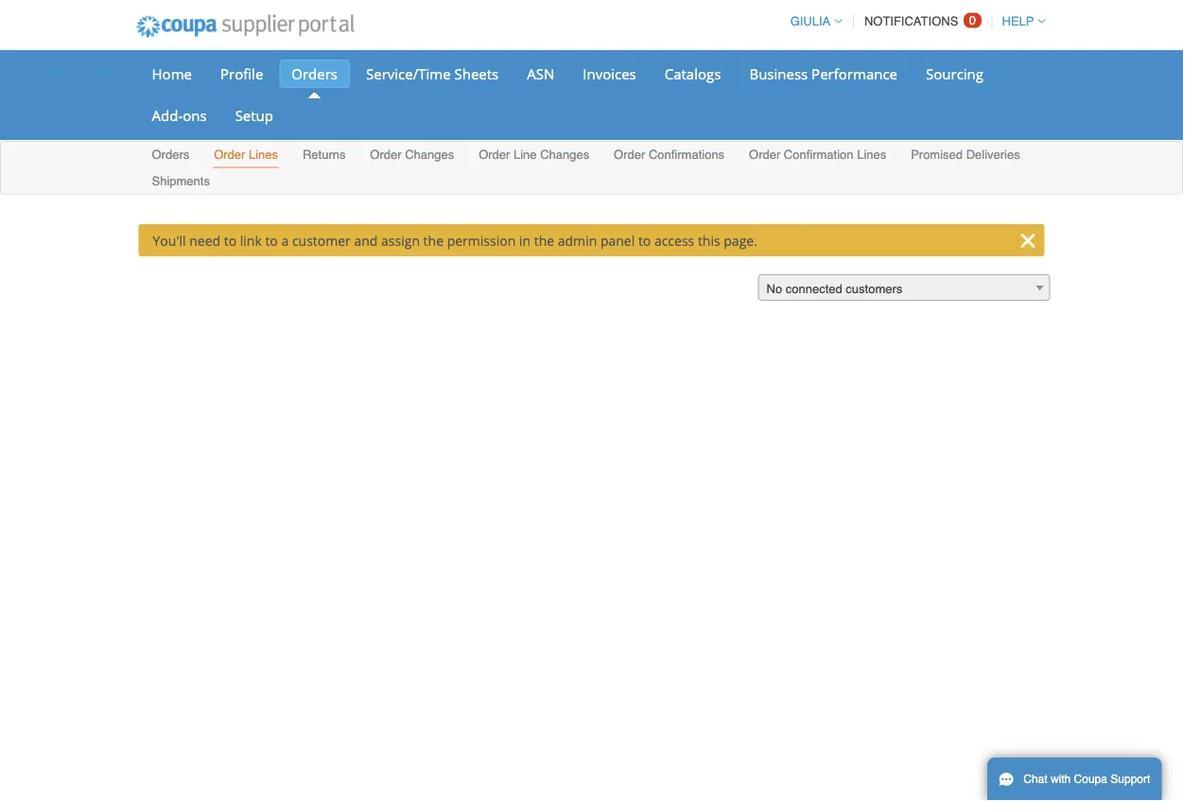 Task type: vqa. For each thing, say whether or not it's contained in the screenshot.
the bottommost Change Image
no



Task type: describe. For each thing, give the bounding box(es) containing it.
1 changes from the left
[[405, 148, 454, 162]]

2 changes from the left
[[540, 148, 589, 162]]

asn
[[527, 64, 554, 83]]

coupa supplier portal image
[[123, 3, 367, 50]]

1 lines from the left
[[249, 148, 278, 162]]

2 the from the left
[[534, 231, 554, 249]]

shipments link
[[151, 169, 211, 194]]

profile link
[[208, 60, 275, 88]]

link
[[240, 231, 262, 249]]

add-ons link
[[139, 101, 219, 130]]

promised deliveries
[[911, 148, 1020, 162]]

sheets
[[454, 64, 499, 83]]

sourcing
[[926, 64, 984, 83]]

1 the from the left
[[423, 231, 444, 249]]

this
[[698, 231, 720, 249]]

business performance link
[[737, 60, 910, 88]]

panel
[[600, 231, 635, 249]]

setup
[[235, 105, 273, 125]]

page.
[[724, 231, 757, 249]]

0
[[969, 13, 976, 27]]

0 horizontal spatial orders link
[[151, 143, 190, 168]]

in
[[519, 231, 531, 249]]

you'll
[[153, 231, 186, 249]]

order confirmation lines link
[[748, 143, 887, 168]]

performance
[[812, 64, 897, 83]]

add-ons
[[152, 105, 207, 125]]

ons
[[183, 105, 207, 125]]

admin
[[558, 231, 597, 249]]

chat
[[1023, 773, 1047, 786]]

orders for leftmost orders link
[[152, 148, 189, 162]]

order for order line changes
[[479, 148, 510, 162]]

order changes
[[370, 148, 454, 162]]

giulia
[[790, 14, 831, 28]]

chat with coupa support button
[[987, 758, 1162, 801]]

invoices link
[[571, 60, 649, 88]]

order line changes
[[479, 148, 589, 162]]

1 to from the left
[[224, 231, 237, 249]]

order confirmations link
[[613, 143, 725, 168]]

asn link
[[515, 60, 567, 88]]

setup link
[[223, 101, 286, 130]]

order for order confirmations
[[614, 148, 645, 162]]

profile
[[220, 64, 263, 83]]

you'll need to link to a customer and assign the permission in the admin panel to access this page.
[[153, 231, 757, 249]]

line
[[513, 148, 537, 162]]

returns link
[[302, 143, 347, 168]]

confirmation
[[784, 148, 854, 162]]

returns
[[303, 148, 346, 162]]



Task type: locate. For each thing, give the bounding box(es) containing it.
permission
[[447, 231, 516, 249]]

order for order changes
[[370, 148, 402, 162]]

navigation
[[782, 3, 1045, 40]]

the right assign
[[423, 231, 444, 249]]

home link
[[139, 60, 204, 88]]

order confirmation lines
[[749, 148, 886, 162]]

catalogs link
[[652, 60, 733, 88]]

add-
[[152, 105, 183, 125]]

5 order from the left
[[749, 148, 780, 162]]

shipments
[[152, 174, 210, 188]]

lines
[[249, 148, 278, 162], [857, 148, 886, 162]]

0 vertical spatial orders link
[[279, 60, 350, 88]]

0 horizontal spatial orders
[[152, 148, 189, 162]]

order right returns
[[370, 148, 402, 162]]

1 horizontal spatial changes
[[540, 148, 589, 162]]

3 order from the left
[[479, 148, 510, 162]]

1 horizontal spatial orders
[[292, 64, 338, 83]]

0 vertical spatial orders
[[292, 64, 338, 83]]

support
[[1111, 773, 1150, 786]]

to left a
[[265, 231, 278, 249]]

need
[[189, 231, 220, 249]]

2 lines from the left
[[857, 148, 886, 162]]

changes
[[405, 148, 454, 162], [540, 148, 589, 162]]

confirmations
[[649, 148, 725, 162]]

notifications 0
[[864, 13, 976, 28]]

coupa
[[1074, 773, 1107, 786]]

changes down service/time sheets link
[[405, 148, 454, 162]]

a
[[281, 231, 289, 249]]

giulia link
[[782, 14, 842, 28]]

3 to from the left
[[638, 231, 651, 249]]

order down setup link
[[214, 148, 245, 162]]

service/time
[[366, 64, 451, 83]]

customer
[[292, 231, 351, 249]]

0 horizontal spatial changes
[[405, 148, 454, 162]]

deliveries
[[966, 148, 1020, 162]]

1 vertical spatial orders link
[[151, 143, 190, 168]]

navigation containing notifications 0
[[782, 3, 1045, 40]]

1 horizontal spatial orders link
[[279, 60, 350, 88]]

orders up the shipments
[[152, 148, 189, 162]]

to left link
[[224, 231, 237, 249]]

service/time sheets link
[[354, 60, 511, 88]]

orders link right profile link
[[279, 60, 350, 88]]

0 horizontal spatial the
[[423, 231, 444, 249]]

orders for rightmost orders link
[[292, 64, 338, 83]]

notifications
[[864, 14, 958, 28]]

promised
[[911, 148, 963, 162]]

with
[[1051, 773, 1071, 786]]

invoices
[[583, 64, 636, 83]]

2 to from the left
[[265, 231, 278, 249]]

1 horizontal spatial the
[[534, 231, 554, 249]]

4 order from the left
[[614, 148, 645, 162]]

and
[[354, 231, 378, 249]]

orders right the profile
[[292, 64, 338, 83]]

assign
[[381, 231, 420, 249]]

changes right line
[[540, 148, 589, 162]]

orders link
[[279, 60, 350, 88], [151, 143, 190, 168]]

order for order lines
[[214, 148, 245, 162]]

order lines
[[214, 148, 278, 162]]

sourcing link
[[914, 60, 996, 88]]

help link
[[993, 14, 1045, 28]]

promised deliveries link
[[910, 143, 1021, 168]]

2 horizontal spatial to
[[638, 231, 651, 249]]

to
[[224, 231, 237, 249], [265, 231, 278, 249], [638, 231, 651, 249]]

orders
[[292, 64, 338, 83], [152, 148, 189, 162]]

lines right confirmation
[[857, 148, 886, 162]]

order left confirmation
[[749, 148, 780, 162]]

1 order from the left
[[214, 148, 245, 162]]

the right in
[[534, 231, 554, 249]]

access
[[654, 231, 694, 249]]

chat with coupa support
[[1023, 773, 1150, 786]]

business
[[749, 64, 808, 83]]

to right panel
[[638, 231, 651, 249]]

order left confirmations
[[614, 148, 645, 162]]

help
[[1002, 14, 1034, 28]]

orders link up the shipments
[[151, 143, 190, 168]]

home
[[152, 64, 192, 83]]

lines down setup link
[[249, 148, 278, 162]]

order for order confirmation lines
[[749, 148, 780, 162]]

business performance
[[749, 64, 897, 83]]

order changes link
[[369, 143, 455, 168]]

order lines link
[[213, 143, 279, 168]]

0 horizontal spatial to
[[224, 231, 237, 249]]

2 order from the left
[[370, 148, 402, 162]]

the
[[423, 231, 444, 249], [534, 231, 554, 249]]

catalogs
[[665, 64, 721, 83]]

order confirmations
[[614, 148, 725, 162]]

0 horizontal spatial lines
[[249, 148, 278, 162]]

order line changes link
[[478, 143, 590, 168]]

1 horizontal spatial to
[[265, 231, 278, 249]]

order
[[214, 148, 245, 162], [370, 148, 402, 162], [479, 148, 510, 162], [614, 148, 645, 162], [749, 148, 780, 162]]

1 horizontal spatial lines
[[857, 148, 886, 162]]

service/time sheets
[[366, 64, 499, 83]]

order left line
[[479, 148, 510, 162]]

1 vertical spatial orders
[[152, 148, 189, 162]]



